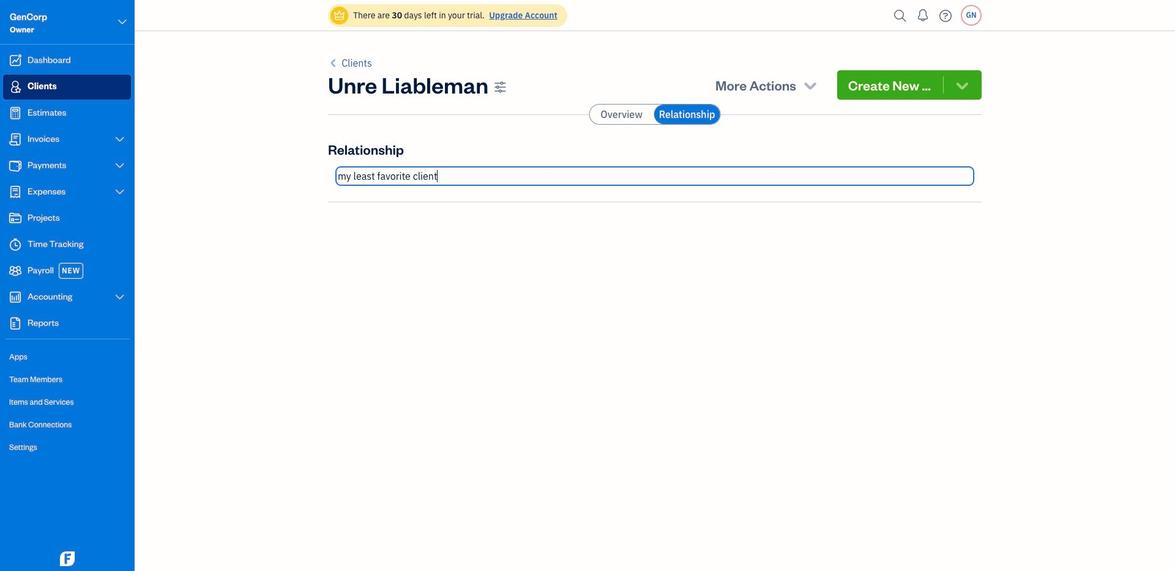 Task type: describe. For each thing, give the bounding box(es) containing it.
project image
[[8, 212, 23, 225]]

chevronleft image
[[328, 56, 339, 70]]

payment image
[[8, 160, 23, 172]]

report image
[[8, 318, 23, 330]]

chevron large down image for invoice "icon"
[[114, 135, 126, 145]]

chevron large down image for chart icon on the bottom of page
[[114, 293, 126, 302]]

Add notes here text field
[[338, 169, 972, 184]]

2 chevrondown image from the left
[[954, 77, 971, 94]]

search image
[[891, 6, 911, 25]]

estimate image
[[8, 107, 23, 119]]

timer image
[[8, 239, 23, 251]]

chevron large down image
[[114, 187, 126, 197]]



Task type: vqa. For each thing, say whether or not it's contained in the screenshot.
generate invoice
no



Task type: locate. For each thing, give the bounding box(es) containing it.
client image
[[8, 81, 23, 93]]

0 horizontal spatial chevrondown image
[[802, 77, 819, 94]]

1 chevrondown image from the left
[[802, 77, 819, 94]]

chart image
[[8, 291, 23, 304]]

freshbooks image
[[58, 552, 77, 567]]

expense image
[[8, 186, 23, 198]]

dashboard image
[[8, 54, 23, 67]]

notifications image
[[914, 3, 933, 28]]

1 horizontal spatial chevrondown image
[[954, 77, 971, 94]]

chevrondown image
[[802, 77, 819, 94], [954, 77, 971, 94]]

crown image
[[333, 9, 346, 22]]

invoice image
[[8, 133, 23, 146]]

go to help image
[[936, 6, 956, 25]]

main element
[[0, 0, 165, 572]]

settings for this client image
[[494, 81, 507, 94]]

chevron large down image
[[117, 15, 128, 29], [114, 135, 126, 145], [114, 161, 126, 171], [114, 293, 126, 302]]

chevron large down image for the payment icon
[[114, 161, 126, 171]]

team image
[[8, 265, 23, 277]]



